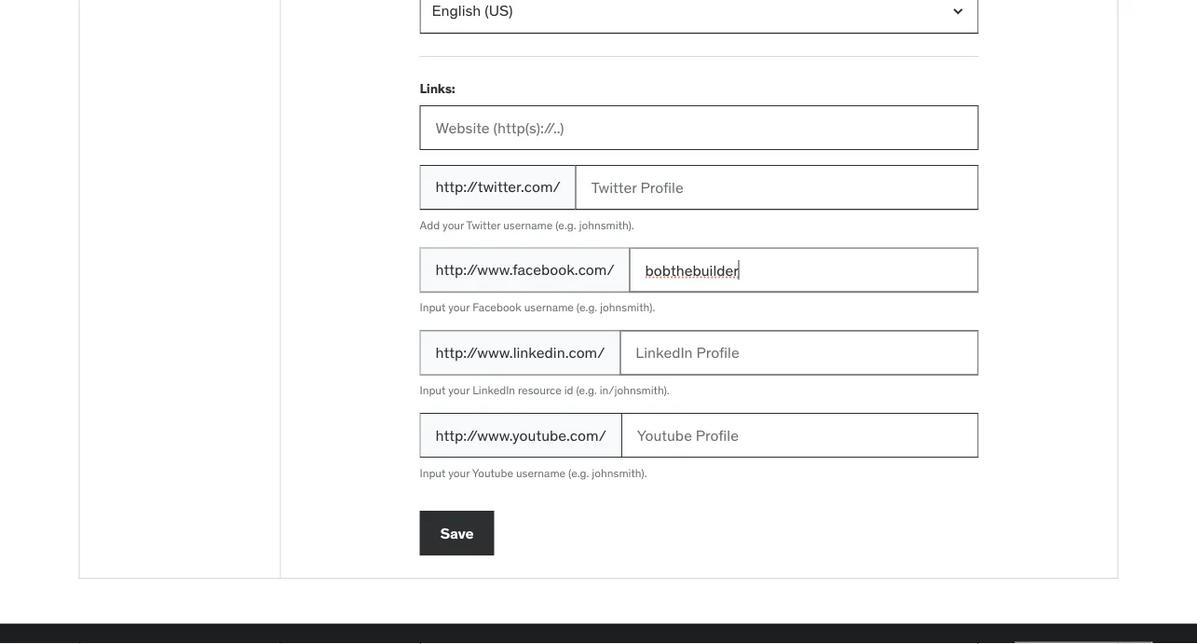 Task type: describe. For each thing, give the bounding box(es) containing it.
youtube
[[472, 466, 514, 480]]

http://www.youtube.com/
[[436, 425, 607, 445]]

id
[[565, 383, 574, 397]]

http://twitter.com/
[[436, 177, 561, 196]]

Youtube Profile text field
[[622, 413, 979, 458]]

username for http://www.youtube.com/
[[516, 466, 566, 480]]

(e.g. right id in the bottom left of the page
[[576, 383, 597, 397]]

add
[[420, 217, 440, 232]]

Website (http(s)://..) url field
[[420, 105, 979, 150]]

your for http://www.linkedin.com/
[[449, 383, 470, 397]]

linkedin
[[473, 383, 516, 397]]

save
[[440, 523, 474, 542]]

your for http://www.youtube.com/
[[449, 466, 470, 480]]

links:
[[420, 80, 455, 96]]

your for http://twitter.com/
[[443, 217, 464, 232]]

johnsmith). for http://twitter.com/
[[579, 217, 635, 232]]

http://www.facebook.com/
[[436, 260, 615, 279]]

(e.g. for http://www.youtube.com/
[[569, 466, 590, 480]]

input for http://www.youtube.com/
[[420, 466, 446, 480]]

Twitter Profile text field
[[576, 165, 979, 210]]

username for http://twitter.com/
[[503, 217, 553, 232]]

johnsmith). for http://www.facebook.com/
[[600, 300, 656, 315]]

input your facebook username (e.g. johnsmith).
[[420, 300, 656, 315]]

save button
[[420, 511, 494, 556]]

LinkedIn Profile text field
[[620, 330, 979, 375]]

http://www.linkedin.com/
[[436, 343, 605, 362]]

input your linkedin resource id (e.g. in/johnsmith).
[[420, 383, 670, 397]]

input your youtube username (e.g. johnsmith).
[[420, 466, 647, 480]]



Task type: locate. For each thing, give the bounding box(es) containing it.
2 input from the top
[[420, 383, 446, 397]]

your right add
[[443, 217, 464, 232]]

twitter
[[467, 217, 501, 232]]

(e.g. down http://www.facebook.com/
[[577, 300, 598, 315]]

username down http://www.facebook.com/
[[525, 300, 574, 315]]

input left the "facebook"
[[420, 300, 446, 315]]

(e.g. down http://www.youtube.com/
[[569, 466, 590, 480]]

0 vertical spatial username
[[503, 217, 553, 232]]

(e.g. for http://twitter.com/
[[556, 217, 577, 232]]

your left linkedin
[[449, 383, 470, 397]]

(e.g.
[[556, 217, 577, 232], [577, 300, 598, 315], [576, 383, 597, 397], [569, 466, 590, 480]]

add your twitter username (e.g. johnsmith).
[[420, 217, 635, 232]]

your
[[443, 217, 464, 232], [449, 300, 470, 315], [449, 383, 470, 397], [449, 466, 470, 480]]

johnsmith). for http://www.youtube.com/
[[592, 466, 647, 480]]

username for http://www.facebook.com/
[[525, 300, 574, 315]]

input
[[420, 300, 446, 315], [420, 383, 446, 397], [420, 466, 446, 480]]

2 vertical spatial username
[[516, 466, 566, 480]]

johnsmith). down in/johnsmith).
[[592, 466, 647, 480]]

in/johnsmith).
[[600, 383, 670, 397]]

johnsmith).
[[579, 217, 635, 232], [600, 300, 656, 315], [592, 466, 647, 480]]

2 vertical spatial johnsmith).
[[592, 466, 647, 480]]

0 vertical spatial johnsmith).
[[579, 217, 635, 232]]

username
[[503, 217, 553, 232], [525, 300, 574, 315], [516, 466, 566, 480]]

2 vertical spatial input
[[420, 466, 446, 480]]

(e.g. up http://www.facebook.com/
[[556, 217, 577, 232]]

1 vertical spatial input
[[420, 383, 446, 397]]

1 vertical spatial username
[[525, 300, 574, 315]]

johnsmith). up http://www.facebook.com/
[[579, 217, 635, 232]]

username down http://www.youtube.com/
[[516, 466, 566, 480]]

input left linkedin
[[420, 383, 446, 397]]

input for http://www.facebook.com/
[[420, 300, 446, 315]]

your left youtube
[[449, 466, 470, 480]]

facebook
[[473, 300, 522, 315]]

0 vertical spatial input
[[420, 300, 446, 315]]

1 vertical spatial johnsmith).
[[600, 300, 656, 315]]

your for http://www.facebook.com/
[[449, 300, 470, 315]]

resource
[[518, 383, 562, 397]]

3 input from the top
[[420, 466, 446, 480]]

Facebook Profile text field
[[630, 248, 979, 292]]

(e.g. for http://www.facebook.com/
[[577, 300, 598, 315]]

johnsmith). up in/johnsmith).
[[600, 300, 656, 315]]

your left the "facebook"
[[449, 300, 470, 315]]

input for http://www.linkedin.com/
[[420, 383, 446, 397]]

1 input from the top
[[420, 300, 446, 315]]

username right twitter
[[503, 217, 553, 232]]

input left youtube
[[420, 466, 446, 480]]



Task type: vqa. For each thing, say whether or not it's contained in the screenshot.
http://twitter.com/ The Johnsmith).
yes



